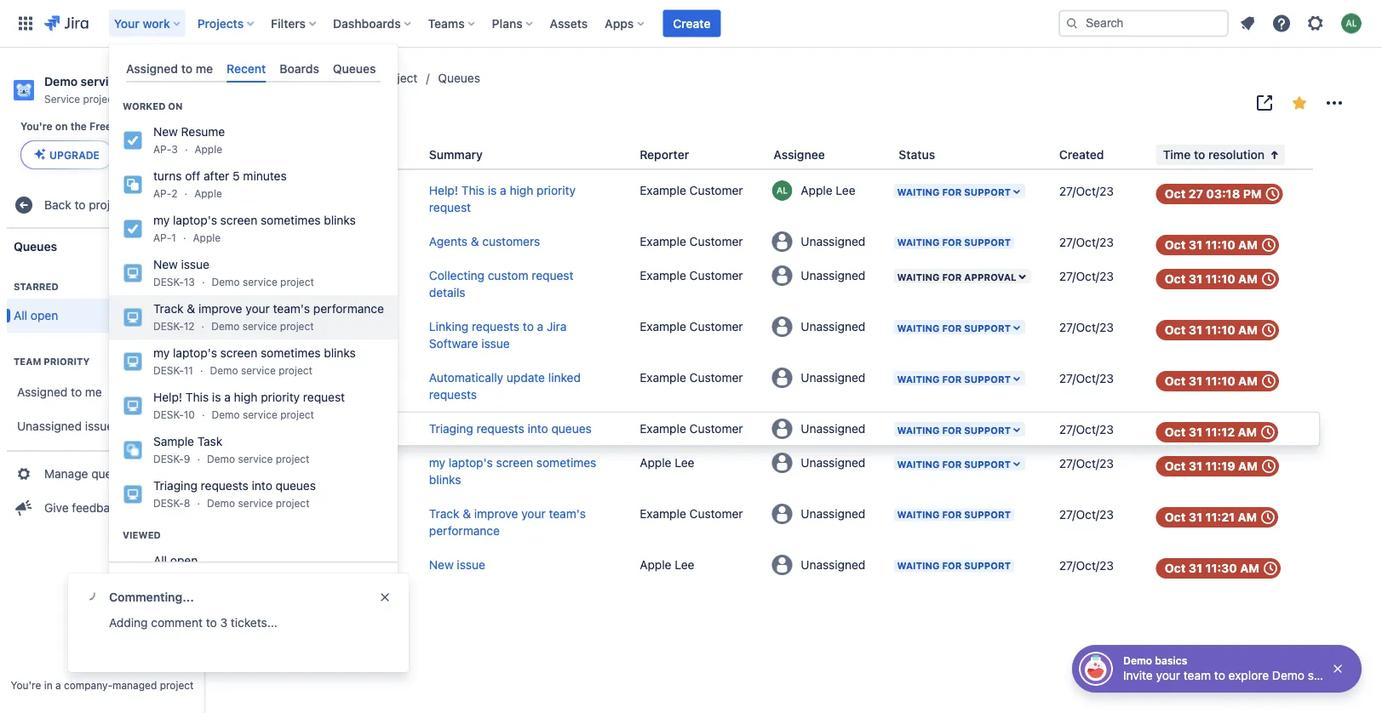 Task type: locate. For each thing, give the bounding box(es) containing it.
time to resolution button
[[1157, 145, 1286, 165]]

unassigned button
[[767, 228, 892, 256], [767, 262, 892, 290], [767, 314, 892, 341], [767, 365, 892, 392], [767, 416, 892, 443], [767, 450, 892, 477], [767, 501, 892, 528], [767, 552, 892, 579]]

issue down track & improve your team's performance link on the bottom left of page
[[457, 558, 486, 573]]

a inside help! this is a high priority request
[[500, 184, 507, 198]]

3 oct 31 11:10 am from the top
[[1165, 323, 1258, 337]]

group containing manage queues
[[7, 451, 198, 531]]

5 desk- from the top
[[153, 453, 184, 465]]

example customer for triaging requests into queues
[[640, 422, 743, 436]]

assigned down team priority
[[17, 386, 68, 400]]

4 31 from the top
[[1189, 374, 1203, 389]]

lee inside button
[[836, 184, 856, 198]]

4 desk- from the top
[[153, 409, 184, 421]]

summary button
[[423, 145, 483, 165]]

oct 31 11:30 am
[[1165, 562, 1260, 576]]

to up on
[[181, 61, 193, 75]]

desk - 13
[[328, 560, 372, 572]]

automatically
[[429, 371, 504, 385]]

1 horizontal spatial help!
[[429, 184, 458, 198]]

new issue down track & improve your team's performance link on the bottom left of page
[[429, 558, 486, 573]]

new
[[153, 125, 178, 139], [153, 258, 178, 272], [429, 558, 454, 573]]

1 vertical spatial all open
[[14, 309, 58, 323]]

2 example from the top
[[640, 235, 687, 249]]

service up free
[[81, 75, 122, 89]]

0 vertical spatial track & improve your team's performance
[[153, 302, 384, 316]]

0 vertical spatial you're
[[20, 121, 53, 132]]

queues
[[333, 61, 376, 75], [438, 71, 480, 85], [14, 239, 57, 253]]

queues down teams dropdown button
[[438, 71, 480, 85]]

6 oct from the top
[[1165, 426, 1186, 440]]

unassigned button for a
[[767, 314, 892, 341]]

new for ap-
[[153, 125, 178, 139]]

lee for my laptop's screen sometimes blinks
[[675, 456, 695, 470]]

desk- down sample
[[153, 453, 184, 465]]

recent
[[227, 61, 266, 75]]

customer for collecting custom request details
[[690, 269, 743, 283]]

0 vertical spatial open
[[265, 90, 310, 114]]

0 vertical spatial your
[[114, 16, 140, 30]]

all down viewed
[[153, 554, 167, 568]]

& right agents
[[471, 235, 479, 249]]

4 customer from the top
[[690, 320, 743, 334]]

team
[[1184, 669, 1212, 683]]

you're for you're on the free plan
[[20, 121, 53, 132]]

11:12
[[1206, 426, 1236, 440]]

1 27/oct/23 from the top
[[1060, 184, 1114, 199]]

lee
[[836, 184, 856, 198], [675, 456, 695, 470], [675, 558, 695, 573]]

example customer for help! this is a high priority request
[[640, 184, 743, 198]]

0 horizontal spatial 13
[[184, 276, 195, 288]]

new up 'ap-3' on the top left of the page
[[153, 125, 178, 139]]

laptop's
[[173, 214, 217, 228], [173, 347, 217, 361], [449, 456, 493, 470]]

assigned to me down priority
[[17, 386, 102, 400]]

an it problem or question. image
[[287, 319, 301, 333], [287, 370, 301, 384], [287, 421, 301, 435], [287, 558, 301, 571]]

back to project
[[44, 198, 128, 212]]

to down priority
[[71, 386, 82, 400]]

example for collecting custom request details
[[640, 269, 687, 283]]

turns
[[153, 169, 182, 183]]

an it problem or question. image for linking requests to a jira software issue
[[287, 319, 301, 333]]

1 horizontal spatial is
[[488, 184, 497, 198]]

my laptop's screen sometimes blinks for apple
[[153, 214, 356, 228]]

is up task
[[212, 391, 221, 405]]

11:10 for requests
[[1206, 374, 1236, 389]]

my laptop's screen sometimes blinks
[[153, 214, 356, 228], [153, 347, 356, 361], [429, 456, 597, 487]]

6 31 from the top
[[1189, 460, 1203, 474]]

desk- up desk-11
[[153, 321, 184, 332]]

5 example from the top
[[640, 371, 687, 385]]

0 vertical spatial improve
[[198, 302, 242, 316]]

1 horizontal spatial 1
[[178, 387, 182, 399]]

unassigned button for queues
[[767, 416, 892, 443]]

screen
[[220, 214, 258, 228], [220, 347, 258, 361], [496, 456, 533, 470]]

2 desk from the top
[[328, 560, 356, 572]]

3 ap- from the top
[[153, 232, 172, 244]]

demo
[[301, 71, 333, 85], [44, 75, 78, 89], [212, 276, 240, 288], [211, 321, 240, 332], [210, 365, 238, 377], [212, 409, 240, 421], [207, 453, 235, 465], [207, 498, 235, 510], [1124, 655, 1153, 667], [1273, 669, 1305, 683]]

jira
[[547, 320, 567, 334]]

you're left on
[[20, 121, 53, 132]]

3 27/oct/23 from the top
[[1060, 270, 1114, 284]]

27/oct/23 for linked
[[1060, 372, 1114, 386]]

me up issues
[[85, 386, 102, 400]]

1 horizontal spatial all open
[[153, 554, 198, 568]]

7 oct from the top
[[1165, 460, 1186, 474]]

desk- up sample
[[153, 409, 184, 421]]

0 horizontal spatial 1
[[172, 232, 176, 244]]

0 vertical spatial laptop's
[[173, 214, 217, 228]]

to right go
[[142, 579, 153, 593]]

service left projec
[[1308, 669, 1348, 683]]

assigned to me up on
[[126, 61, 213, 75]]

1 vertical spatial desk
[[328, 560, 356, 572]]

2 oct 31 11:10 am from the top
[[1165, 272, 1258, 286]]

all down starred
[[14, 309, 27, 323]]

priority inside help! this is a high priority request
[[537, 184, 576, 198]]

this up 10
[[186, 391, 209, 405]]

example for linking requests to a jira software issue
[[640, 320, 687, 334]]

desk- for help!
[[153, 409, 184, 421]]

9
[[179, 311, 186, 323], [184, 453, 190, 465]]

0 vertical spatial into
[[528, 422, 548, 436]]

to inside the linking requests to a jira software issue
[[523, 320, 534, 334]]

8 27/oct/23 from the top
[[1060, 508, 1114, 522]]

7 unassigned button from the top
[[767, 501, 892, 528]]

tab list
[[119, 55, 388, 83]]

0 vertical spatial an it problem or question. image
[[287, 455, 301, 469]]

ap- down ap-2
[[153, 232, 172, 244]]

9 oct from the top
[[1165, 562, 1186, 576]]

5 27/oct/23 from the top
[[1060, 372, 1114, 386]]

demo down task
[[207, 453, 235, 465]]

1 horizontal spatial high
[[510, 184, 534, 198]]

31 for queues
[[1189, 426, 1203, 440]]

1 desk from the top
[[328, 321, 356, 333]]

open down starred
[[31, 309, 58, 323]]

team's inside 'track & improve your team's performance'
[[549, 507, 586, 521]]

feedback
[[72, 502, 123, 516]]

0 vertical spatial high
[[510, 184, 534, 198]]

- for linking
[[356, 321, 361, 333]]

2 an it problem or question. image from the top
[[287, 507, 301, 520]]

4 example from the top
[[640, 320, 687, 334]]

triaging up desk-8
[[153, 479, 198, 493]]

8 down desk-9
[[184, 498, 190, 510]]

into
[[528, 422, 548, 436], [252, 479, 273, 493]]

0 vertical spatial new
[[153, 125, 178, 139]]

request down desk - 6
[[303, 391, 345, 405]]

am for sometimes
[[1239, 460, 1258, 474]]

new issue
[[153, 258, 210, 272], [429, 558, 486, 573]]

plans button
[[487, 10, 540, 37]]

oct for improve
[[1165, 511, 1186, 525]]

3 example customer from the top
[[640, 269, 743, 283]]

to right team
[[1215, 669, 1226, 683]]

3 example from the top
[[640, 269, 687, 283]]

sample
[[153, 435, 194, 449]]

1 vertical spatial team's
[[549, 507, 586, 521]]

1 oct from the top
[[1165, 187, 1186, 201]]

0 vertical spatial -
[[356, 321, 361, 333]]

jira image
[[44, 13, 88, 34], [44, 13, 88, 34]]

1 example customer from the top
[[640, 184, 743, 198]]

4 unassigned button from the top
[[767, 365, 892, 392]]

3 left tickets...
[[220, 616, 228, 630]]

6 customer from the top
[[690, 422, 743, 436]]

desk- for new
[[153, 276, 184, 288]]

0 horizontal spatial improve
[[198, 302, 242, 316]]

2 vertical spatial apple lee
[[640, 558, 695, 573]]

1 horizontal spatial performance
[[429, 524, 500, 538]]

5 customer from the top
[[690, 371, 743, 385]]

1 an it problem or question. image from the top
[[287, 319, 301, 333]]

31 for requests
[[1189, 374, 1203, 389]]

5 31 from the top
[[1189, 426, 1203, 440]]

screen for demo service project
[[220, 347, 258, 361]]

8 inside team priority group
[[176, 421, 182, 433]]

1 horizontal spatial track & improve your team's performance
[[429, 507, 586, 538]]

ap- for new
[[153, 143, 172, 155]]

7 27/oct/23 from the top
[[1060, 457, 1114, 471]]

high
[[510, 184, 534, 198], [234, 391, 258, 405]]

new resume
[[153, 125, 225, 139]]

1 an it problem or question. image from the top
[[287, 455, 301, 469]]

4 example customer from the top
[[640, 320, 743, 334]]

7 customer from the top
[[690, 507, 743, 521]]

4 an it problem or question. image from the top
[[287, 558, 301, 571]]

help! this is a high priority request up customers
[[429, 184, 576, 215]]

1 desk- from the top
[[153, 276, 184, 288]]

automatically update linked requests
[[429, 371, 581, 402]]

0 horizontal spatial your
[[114, 16, 140, 30]]

1 vertical spatial triaging requests into queues
[[153, 479, 316, 493]]

all open down starred
[[14, 309, 58, 323]]

1 vertical spatial high
[[234, 391, 258, 405]]

2 vertical spatial ap-
[[153, 232, 172, 244]]

unassigned for triaging requests into queues
[[801, 422, 866, 436]]

0 vertical spatial assigned to me
[[126, 61, 213, 75]]

unassigned inside team priority group
[[17, 420, 82, 434]]

boards
[[280, 61, 319, 75]]

2 desk- from the top
[[153, 321, 184, 332]]

agents
[[429, 235, 468, 249]]

3 11:10 from the top
[[1206, 323, 1236, 337]]

your
[[246, 302, 270, 316], [522, 507, 546, 521], [1157, 669, 1181, 683]]

issue up desk-13
[[181, 258, 210, 272]]

star image
[[1290, 93, 1310, 113]]

service down dashboards
[[336, 71, 376, 85]]

unassigned button for sometimes
[[767, 450, 892, 477]]

request
[[429, 201, 471, 215], [532, 269, 574, 283], [303, 391, 345, 405]]

1 vertical spatial my
[[153, 347, 170, 361]]

triaging requests into queues link
[[429, 422, 592, 436]]

work
[[143, 16, 170, 30]]

unassigned button for details
[[767, 262, 892, 290]]

my for ap-1
[[153, 214, 170, 228]]

2 vertical spatial all open
[[153, 554, 198, 568]]

31 for a
[[1189, 323, 1203, 337]]

- for new
[[356, 560, 361, 572]]

0 horizontal spatial open
[[31, 309, 58, 323]]

5 oct from the top
[[1165, 374, 1186, 389]]

2 vertical spatial your
[[1157, 669, 1181, 683]]

into up my laptop's screen sometimes blinks link
[[528, 422, 548, 436]]

my laptop's screen sometimes blinks link
[[429, 456, 597, 487]]

issue right software
[[482, 337, 510, 351]]

sometimes
[[261, 214, 321, 228], [261, 347, 321, 361], [537, 456, 597, 470]]

you're for you're in a company-managed project
[[11, 680, 41, 692]]

0 horizontal spatial all
[[14, 309, 27, 323]]

3 31 from the top
[[1189, 323, 1203, 337]]

& up new issue link
[[463, 507, 471, 521]]

request up agents
[[429, 201, 471, 215]]

0 horizontal spatial assigned
[[17, 386, 68, 400]]

demo right explore
[[1273, 669, 1305, 683]]

0 vertical spatial team's
[[273, 302, 310, 316]]

ap- up turns
[[153, 143, 172, 155]]

2 oct from the top
[[1165, 238, 1186, 252]]

0 horizontal spatial performance
[[313, 302, 384, 316]]

2 27/oct/23 from the top
[[1060, 236, 1114, 250]]

1 ap- from the top
[[153, 143, 172, 155]]

5 example customer from the top
[[640, 371, 743, 385]]

my laptop's screen sometimes blinks down minutes
[[153, 214, 356, 228]]

desk- down the desk-12 on the top left of the page
[[153, 365, 184, 377]]

my up ap-1
[[153, 214, 170, 228]]

0 vertical spatial triaging
[[429, 422, 473, 436]]

2 an it problem or question. image from the top
[[287, 370, 301, 384]]

0 horizontal spatial 3
[[172, 143, 178, 155]]

a requests that may require approval. image
[[287, 268, 301, 282]]

2 horizontal spatial all open
[[239, 90, 310, 114]]

ap- down turns
[[153, 188, 172, 200]]

desk-10
[[153, 409, 195, 421]]

demo down filters "popup button"
[[301, 71, 333, 85]]

6 unassigned button from the top
[[767, 450, 892, 477]]

oct 31 11:19 am
[[1165, 460, 1258, 474]]

oct for linked
[[1165, 374, 1186, 389]]

0 horizontal spatial into
[[252, 479, 273, 493]]

triaging requests into queues down task
[[153, 479, 316, 493]]

2 horizontal spatial request
[[532, 269, 574, 283]]

27/oct/23 for screen
[[1060, 457, 1114, 471]]

6 example customer from the top
[[640, 422, 743, 436]]

projects
[[197, 16, 244, 30], [235, 71, 280, 85]]

0 vertical spatial apple lee
[[801, 184, 856, 198]]

0 horizontal spatial track & improve your team's performance
[[153, 302, 384, 316]]

to inside back to project link
[[75, 198, 86, 212]]

0 vertical spatial blinks
[[324, 214, 356, 228]]

0 vertical spatial my
[[153, 214, 170, 228]]

oct 31 11:10 am for requests
[[1165, 374, 1258, 389]]

all down projects link
[[239, 90, 261, 114]]

performance up new issue link
[[429, 524, 500, 538]]

5 unassigned button from the top
[[767, 416, 892, 443]]

1 vertical spatial priority
[[261, 391, 300, 405]]

open inside starred group
[[31, 309, 58, 323]]

0 vertical spatial all open
[[239, 90, 310, 114]]

banner
[[0, 0, 1383, 48]]

0 horizontal spatial is
[[212, 391, 221, 405]]

& up 12
[[187, 302, 195, 316]]

0 horizontal spatial track
[[153, 302, 184, 316]]

an it problem or question. image for new issue
[[287, 558, 301, 571]]

all
[[239, 90, 261, 114], [14, 309, 27, 323], [153, 554, 167, 568]]

adding comment to 3 tickets...
[[109, 616, 278, 630]]

3 desk- from the top
[[153, 365, 184, 377]]

unassigned issues
[[17, 420, 120, 434]]

oct for to
[[1165, 323, 1186, 337]]

1 inside team priority group
[[178, 387, 182, 399]]

1 31 from the top
[[1189, 238, 1203, 252]]

8
[[176, 421, 182, 433], [184, 498, 190, 510]]

unassigned for collecting custom request details
[[801, 269, 866, 283]]

blinks for demo service project
[[324, 347, 356, 361]]

0 vertical spatial your
[[246, 302, 270, 316]]

help! up desk-10
[[153, 391, 182, 405]]

oct 31 11:10 am for details
[[1165, 272, 1258, 286]]

reporter
[[640, 148, 689, 162]]

1 vertical spatial all
[[14, 309, 27, 323]]

1 horizontal spatial open
[[170, 554, 198, 568]]

unassigned for automatically update linked requests
[[801, 371, 866, 385]]

demo service project for this
[[212, 409, 314, 421]]

triaging down automatically
[[429, 422, 473, 436]]

27/oct/23 for is
[[1060, 184, 1114, 199]]

new issue up desk-13
[[153, 258, 210, 272]]

status
[[899, 148, 936, 162]]

0 horizontal spatial me
[[85, 386, 102, 400]]

your profile and settings image
[[1342, 13, 1362, 34]]

into up all open link
[[252, 479, 273, 493]]

4 11:10 from the top
[[1206, 374, 1236, 389]]

3 oct from the top
[[1165, 272, 1186, 286]]

projects button
[[192, 10, 261, 37]]

upgrade
[[49, 149, 100, 161]]

triaging
[[429, 422, 473, 436], [153, 479, 198, 493]]

1 horizontal spatial queues
[[276, 479, 316, 493]]

ap- for my
[[153, 232, 172, 244]]

desk-11
[[153, 365, 193, 377]]

0 vertical spatial new issue
[[153, 258, 210, 272]]

team priority group
[[7, 338, 198, 451]]

2 example customer from the top
[[640, 235, 743, 249]]

laptop's up 11
[[173, 347, 217, 361]]

4 oct 31 11:10 am from the top
[[1165, 374, 1258, 389]]

desk - 6
[[328, 321, 367, 333]]

1 example from the top
[[640, 184, 687, 198]]

-
[[356, 321, 361, 333], [356, 560, 361, 572]]

2 31 from the top
[[1189, 272, 1203, 286]]

help! this is a high priority request
[[429, 184, 576, 215], [153, 391, 345, 405]]

2 vertical spatial open
[[170, 554, 198, 568]]

0 vertical spatial this
[[462, 184, 485, 198]]

queues down dashboards
[[333, 61, 376, 75]]

to right 'back'
[[75, 198, 86, 212]]

to right time
[[1194, 148, 1206, 162]]

request inside collecting custom request details
[[532, 269, 574, 283]]

3 an it problem or question. image from the top
[[287, 421, 301, 435]]

triaging requests into queues
[[429, 422, 592, 436], [153, 479, 316, 493]]

appswitcher icon image
[[15, 13, 36, 34]]

2 vertical spatial laptop's
[[449, 456, 493, 470]]

group
[[7, 451, 198, 531]]

to left jira
[[523, 320, 534, 334]]

7 example customer from the top
[[640, 507, 743, 521]]

your inside demo basics invite your team to explore demo service projec
[[1157, 669, 1181, 683]]

1 vertical spatial help!
[[153, 391, 182, 405]]

demo service project for issue
[[212, 276, 314, 288]]

explore
[[1229, 669, 1270, 683]]

is
[[488, 184, 497, 198], [212, 391, 221, 405]]

2 unassigned button from the top
[[767, 262, 892, 290]]

8 down desk-10
[[176, 421, 182, 433]]

oct for into
[[1165, 426, 1186, 440]]

track up new issue link
[[429, 507, 460, 521]]

demo right desk-13
[[212, 276, 240, 288]]

oct 31 11:21 am
[[1165, 511, 1258, 525]]

31
[[1189, 238, 1203, 252], [1189, 272, 1203, 286], [1189, 323, 1203, 337], [1189, 374, 1203, 389], [1189, 426, 1203, 440], [1189, 460, 1203, 474], [1189, 511, 1203, 525], [1189, 562, 1203, 576]]

requests down task
[[201, 479, 249, 493]]

blinks
[[324, 214, 356, 228], [324, 347, 356, 361], [429, 473, 461, 487]]

project
[[379, 71, 418, 85], [125, 75, 166, 89], [83, 93, 117, 105], [89, 198, 128, 212], [280, 276, 314, 288], [280, 321, 314, 332], [279, 365, 313, 377], [280, 409, 314, 421], [276, 453, 310, 465], [276, 498, 310, 510], [160, 680, 194, 692]]

1 horizontal spatial your
[[156, 579, 181, 593]]

0 vertical spatial 9
[[179, 311, 186, 323]]

demo right desk-8
[[207, 498, 235, 510]]

6 example from the top
[[640, 422, 687, 436]]

0 vertical spatial assigned
[[126, 61, 178, 75]]

9 down 'sample task'
[[184, 453, 190, 465]]

example for track & improve your team's performance
[[640, 507, 687, 521]]

7 example from the top
[[640, 507, 687, 521]]

a
[[500, 184, 507, 198], [537, 320, 544, 334], [224, 391, 231, 405], [55, 680, 61, 692]]

new down track & improve your team's performance link on the bottom left of page
[[429, 558, 454, 573]]

all open down projects link
[[239, 90, 310, 114]]

1 horizontal spatial triaging requests into queues
[[429, 422, 592, 436]]

assigned to me inside team priority group
[[17, 386, 102, 400]]

apple lee inside 'apple lee' button
[[801, 184, 856, 198]]

apple inside button
[[801, 184, 833, 198]]

help! this is a high priority request up task
[[153, 391, 345, 405]]

sometimes for demo service project
[[261, 347, 321, 361]]

3 unassigned button from the top
[[767, 314, 892, 341]]

status button
[[892, 145, 936, 165]]

viewed
[[123, 531, 161, 542]]

0 vertical spatial request
[[429, 201, 471, 215]]

sample task
[[153, 435, 223, 449]]

1 horizontal spatial queues
[[333, 61, 376, 75]]

demo right 12
[[211, 321, 240, 332]]

3 customer from the top
[[690, 269, 743, 283]]

open down boards
[[265, 90, 310, 114]]

sometimes down a requests that may require approval. 'image'
[[261, 347, 321, 361]]

team's down a requests that may require approval. 'image'
[[273, 302, 310, 316]]

0 vertical spatial sometimes
[[261, 214, 321, 228]]

9 down desk-13
[[179, 311, 186, 323]]

2 vertical spatial all
[[153, 554, 167, 568]]

1 horizontal spatial team's
[[549, 507, 586, 521]]

service inside demo basics invite your team to explore demo service projec
[[1308, 669, 1348, 683]]

request right custom
[[532, 269, 574, 283]]

help! down summary button
[[429, 184, 458, 198]]

1 customer from the top
[[690, 184, 743, 198]]

sometimes down triaging requests into queues link
[[537, 456, 597, 470]]

2 horizontal spatial your
[[1157, 669, 1181, 683]]

4 27/oct/23 from the top
[[1060, 321, 1114, 335]]

0 vertical spatial help!
[[429, 184, 458, 198]]

demo service project link
[[301, 68, 418, 89]]

7 31 from the top
[[1189, 511, 1203, 525]]

1 vertical spatial open
[[31, 309, 58, 323]]

collecting
[[429, 269, 485, 283]]

go to your work page
[[123, 579, 243, 593]]

1 - from the top
[[356, 321, 361, 333]]

am for queues
[[1238, 426, 1258, 440]]

improve inside 'track & improve your team's performance'
[[474, 507, 518, 521]]

2 11:10 from the top
[[1206, 272, 1236, 286]]

requests down automatically
[[429, 388, 477, 402]]

laptop's down triaging requests into queues link
[[449, 456, 493, 470]]

1 vertical spatial blinks
[[324, 347, 356, 361]]

an it problem or question. image
[[287, 455, 301, 469], [287, 507, 301, 520]]

teams button
[[423, 10, 482, 37]]

tickets...
[[231, 616, 278, 630]]

apple lee for my laptop's screen sometimes blinks
[[640, 456, 695, 470]]

6 desk- from the top
[[153, 498, 184, 510]]

requests down collecting custom request details at the left top of the page
[[472, 320, 520, 334]]

oct for customers
[[1165, 238, 1186, 252]]

dashboards
[[333, 16, 401, 30]]

1 horizontal spatial new issue
[[429, 558, 486, 573]]

4 oct from the top
[[1165, 323, 1186, 337]]

me left recent
[[196, 61, 213, 75]]

triaging requests into queues up my laptop's screen sometimes blinks link
[[429, 422, 592, 436]]

1 horizontal spatial improve
[[474, 507, 518, 521]]

service right 10
[[243, 409, 278, 421]]

demo up invite
[[1124, 655, 1153, 667]]

dismiss image
[[378, 591, 392, 605]]

back to project link
[[7, 188, 198, 222]]

create button
[[663, 10, 721, 37]]

go to your work page link
[[109, 569, 398, 603]]

1 vertical spatial performance
[[429, 524, 500, 538]]

close image
[[1332, 663, 1345, 677]]

queues up starred
[[14, 239, 57, 253]]

& for oct 31 11:10 am
[[471, 235, 479, 249]]

1 vertical spatial issue
[[482, 337, 510, 351]]

an it problem or question. image for automatically update linked requests
[[287, 370, 301, 384]]

desk- up viewed
[[153, 498, 184, 510]]

time to resolution
[[1164, 148, 1265, 162]]

is up agents & customers
[[488, 184, 497, 198]]

1 horizontal spatial assigned
[[126, 61, 178, 75]]

demo service project
[[301, 71, 418, 85], [212, 276, 314, 288], [211, 321, 314, 332], [210, 365, 313, 377], [212, 409, 314, 421], [207, 453, 310, 465], [207, 498, 310, 510]]

2 ap- from the top
[[153, 188, 172, 200]]

2 vertical spatial my laptop's screen sometimes blinks
[[429, 456, 597, 487]]

all open up the go to your work page
[[153, 554, 198, 568]]

track & improve your team's performance down my laptop's screen sometimes blinks link
[[429, 507, 586, 538]]

laptop's down 2
[[173, 214, 217, 228]]

performance up desk - 6
[[313, 302, 384, 316]]

1 up desk-13
[[172, 232, 176, 244]]

track inside 'track & improve your team's performance'
[[429, 507, 460, 521]]

6 27/oct/23 from the top
[[1060, 423, 1114, 437]]

screen for apple
[[220, 214, 258, 228]]

27/oct/23 for improve
[[1060, 508, 1114, 522]]

0 vertical spatial is
[[488, 184, 497, 198]]

demo right 11
[[210, 365, 238, 377]]

am
[[1239, 238, 1258, 252], [1239, 272, 1258, 286], [1239, 323, 1258, 337], [1239, 374, 1258, 389], [1238, 426, 1258, 440], [1239, 460, 1258, 474], [1238, 511, 1258, 525], [1241, 562, 1260, 576]]

assigned up 'worked on'
[[126, 61, 178, 75]]

8 oct from the top
[[1165, 511, 1186, 525]]

2 - from the top
[[356, 560, 361, 572]]

1
[[172, 232, 176, 244], [178, 387, 182, 399]]

projects inside dropdown button
[[197, 16, 244, 30]]

projects down projects dropdown button
[[235, 71, 280, 85]]

desk for linking
[[328, 321, 356, 333]]

give
[[44, 502, 69, 516]]

2 customer from the top
[[690, 235, 743, 249]]



Task type: vqa. For each thing, say whether or not it's contained in the screenshot.
task
yes



Task type: describe. For each thing, give the bounding box(es) containing it.
1 11:10 from the top
[[1206, 238, 1236, 252]]

assignee
[[774, 148, 825, 162]]

unassigned for new issue
[[801, 559, 866, 573]]

1 vertical spatial new issue
[[429, 558, 486, 573]]

31 for your
[[1189, 511, 1203, 525]]

1 vertical spatial 13
[[361, 560, 372, 572]]

banner containing your work
[[0, 0, 1383, 48]]

1 horizontal spatial 8
[[184, 498, 190, 510]]

desk- for track
[[153, 321, 184, 332]]

to right 'comment'
[[206, 616, 217, 630]]

your inside popup button
[[114, 16, 140, 30]]

2 vertical spatial blinks
[[429, 473, 461, 487]]

0 horizontal spatial this
[[186, 391, 209, 405]]

all inside starred group
[[14, 309, 27, 323]]

agents & customers link
[[429, 235, 540, 249]]

example for triaging requests into queues
[[640, 422, 687, 436]]

Search field
[[1059, 10, 1229, 37]]

ap- for turns
[[153, 188, 172, 200]]

1 vertical spatial help! this is a high priority request
[[153, 391, 345, 405]]

1 oct 31 11:10 am from the top
[[1165, 238, 1258, 252]]

queues link
[[438, 68, 480, 89]]

worked
[[123, 101, 166, 112]]

demo up task
[[212, 409, 240, 421]]

notifications image
[[1238, 13, 1258, 34]]

example for help! this is a high priority request
[[640, 184, 687, 198]]

0 vertical spatial me
[[196, 61, 213, 75]]

search image
[[1066, 17, 1080, 30]]

linking requests to a jira software issue link
[[429, 320, 567, 351]]

commenting...
[[109, 591, 194, 605]]

0 horizontal spatial triaging requests into queues
[[153, 479, 316, 493]]

linked
[[549, 371, 581, 385]]

assigned inside team priority group
[[17, 386, 68, 400]]

1 vertical spatial track & improve your team's performance
[[429, 507, 586, 538]]

11:21
[[1206, 511, 1236, 525]]

11:19
[[1206, 460, 1236, 474]]

0 horizontal spatial new issue
[[153, 258, 210, 272]]

laptop's for apple
[[173, 214, 217, 228]]

2 horizontal spatial open
[[265, 90, 310, 114]]

example customer for automatically update linked requests
[[640, 371, 743, 385]]

unassigned button for your
[[767, 501, 892, 528]]

service inside demo service project link
[[336, 71, 376, 85]]

desk-13
[[153, 276, 195, 288]]

blinks for apple
[[324, 214, 356, 228]]

desk- for triaging
[[153, 498, 184, 510]]

created
[[1060, 148, 1105, 162]]

1 horizontal spatial all
[[153, 554, 167, 568]]

desk-9
[[153, 453, 190, 465]]

laptop's for demo service project
[[173, 347, 217, 361]]

filters button
[[266, 10, 323, 37]]

2 horizontal spatial queues
[[552, 422, 592, 436]]

customer for track & improve your team's performance
[[690, 507, 743, 521]]

example customer for agents & customers
[[640, 235, 743, 249]]

03:18
[[1207, 187, 1241, 201]]

desk for new
[[328, 560, 356, 572]]

company-
[[64, 680, 113, 692]]

desk-8
[[153, 498, 190, 510]]

31 for sometimes
[[1189, 460, 1203, 474]]

27
[[1189, 187, 1204, 201]]

collecting custom request details
[[429, 269, 574, 300]]

0 vertical spatial 3
[[172, 143, 178, 155]]

projects for projects dropdown button
[[197, 16, 244, 30]]

1 unassigned button from the top
[[767, 228, 892, 256]]

this inside help! this is a high priority request
[[462, 184, 485, 198]]

demo basics invite your team to explore demo service projec
[[1124, 655, 1383, 683]]

high inside help! this is a high priority request
[[510, 184, 534, 198]]

projects link
[[235, 68, 280, 89]]

oct 31 11:10 am for a
[[1165, 323, 1258, 337]]

automatically update linked requests link
[[429, 371, 581, 402]]

example customer for track & improve your team's performance
[[640, 507, 743, 521]]

unassigned for agents & customers
[[801, 235, 866, 249]]

9 27/oct/23 from the top
[[1060, 559, 1114, 573]]

6
[[361, 321, 367, 333]]

0 vertical spatial triaging requests into queues
[[429, 422, 592, 436]]

all open link
[[109, 548, 398, 592]]

apps
[[605, 16, 634, 30]]

am for a
[[1239, 323, 1258, 337]]

starred group
[[7, 263, 198, 338]]

27/oct/23 for into
[[1060, 423, 1114, 437]]

5
[[233, 169, 240, 183]]

track & improve your team's performance link
[[429, 507, 586, 538]]

assignee button
[[767, 145, 825, 165]]

1 vertical spatial into
[[252, 479, 273, 493]]

2 vertical spatial request
[[303, 391, 345, 405]]

unassigned for track & improve your team's performance
[[801, 508, 866, 522]]

starred
[[14, 282, 59, 293]]

issue inside the linking requests to a jira software issue
[[482, 337, 510, 351]]

give feedback
[[44, 502, 123, 516]]

projec
[[1351, 669, 1383, 683]]

all open inside starred group
[[14, 309, 58, 323]]

manage queues button
[[7, 458, 198, 492]]

request inside help! this is a high priority request
[[429, 201, 471, 215]]

0 vertical spatial issue
[[181, 258, 210, 272]]

to inside time to resolution button
[[1194, 148, 1206, 162]]

service inside demo service project service project
[[81, 75, 122, 89]]

2 vertical spatial my
[[429, 456, 446, 470]]

9 inside starred group
[[179, 311, 186, 323]]

demo service project for &
[[211, 321, 314, 332]]

customers
[[483, 235, 540, 249]]

lee for new issue
[[675, 558, 695, 573]]

11:10 for details
[[1206, 272, 1236, 286]]

to inside "go to your work page" "link"
[[142, 579, 153, 593]]

me inside team priority group
[[85, 386, 102, 400]]

on
[[55, 121, 68, 132]]

service right 12
[[243, 321, 277, 332]]

requests inside the linking requests to a jira software issue
[[472, 320, 520, 334]]

my for desk-11
[[153, 347, 170, 361]]

requests inside the automatically update linked requests
[[429, 388, 477, 402]]

example for agents & customers
[[640, 235, 687, 249]]

comment
[[151, 616, 203, 630]]

apple lee for new issue
[[640, 558, 695, 573]]

an it problem or question. image for my laptop's screen sometimes blinks
[[287, 455, 301, 469]]

settings image
[[1306, 13, 1327, 34]]

1 horizontal spatial into
[[528, 422, 548, 436]]

an it problem or question. image for track & improve your team's performance
[[287, 507, 301, 520]]

customer for agents & customers
[[690, 235, 743, 249]]

minutes
[[243, 169, 287, 183]]

0 horizontal spatial priority
[[261, 391, 300, 405]]

11:30
[[1206, 562, 1238, 576]]

1 vertical spatial is
[[212, 391, 221, 405]]

2 vertical spatial sometimes
[[537, 456, 597, 470]]

worked on
[[123, 101, 183, 112]]

back
[[44, 198, 71, 212]]

projects for projects link
[[235, 71, 280, 85]]

service right 11
[[241, 365, 276, 377]]

priority
[[44, 357, 90, 368]]

linking requests to a jira software issue
[[429, 320, 567, 351]]

is inside help! this is a high priority request
[[488, 184, 497, 198]]

ascending icon image
[[1265, 145, 1286, 165]]

27/oct/23 for to
[[1060, 321, 1114, 335]]

apple lee button
[[767, 177, 892, 204]]

2 horizontal spatial all
[[239, 90, 261, 114]]

11:10 for a
[[1206, 323, 1236, 337]]

ap-1
[[153, 232, 176, 244]]

a inside the linking requests to a jira software issue
[[537, 320, 544, 334]]

0 horizontal spatial help!
[[153, 391, 182, 405]]

1 vertical spatial 3
[[220, 616, 228, 630]]

sometimes for apple
[[261, 214, 321, 228]]

new issue link
[[429, 558, 486, 573]]

linking
[[429, 320, 469, 334]]

help! inside help! this is a high priority request
[[429, 184, 458, 198]]

oct 27 03:18 pm
[[1165, 187, 1262, 201]]

demo service project for laptop's
[[210, 365, 313, 377]]

0 vertical spatial 13
[[184, 276, 195, 288]]

work
[[184, 579, 212, 593]]

customer for automatically update linked requests
[[690, 371, 743, 385]]

new for desk-
[[153, 258, 178, 272]]

desk- for my
[[153, 365, 184, 377]]

primary element
[[10, 0, 1059, 47]]

go
[[123, 579, 138, 593]]

2 horizontal spatial queues
[[438, 71, 480, 85]]

unassigned for linking requests to a jira software issue
[[801, 320, 866, 334]]

8 31 from the top
[[1189, 562, 1203, 576]]

31 for details
[[1189, 272, 1203, 286]]

ap-3
[[153, 143, 178, 155]]

free
[[90, 121, 112, 132]]

2
[[172, 188, 178, 200]]

desk- for sample
[[153, 453, 184, 465]]

issues
[[85, 420, 120, 434]]

manage
[[44, 468, 88, 482]]

0 horizontal spatial your
[[246, 302, 270, 316]]

requests down automatically update linked requests link
[[477, 422, 525, 436]]

1 horizontal spatial help! this is a high priority request
[[429, 184, 576, 215]]

1 vertical spatial &
[[187, 302, 195, 316]]

service
[[44, 93, 80, 105]]

resolution
[[1209, 148, 1265, 162]]

example customer for collecting custom request details
[[640, 269, 743, 283]]

page
[[216, 579, 243, 593]]

help image
[[1272, 13, 1293, 34]]

8 unassigned button from the top
[[767, 552, 892, 579]]

your inside track & improve your team's performance link
[[522, 507, 546, 521]]

assets link
[[545, 10, 593, 37]]

oct 31 11:12 am
[[1165, 426, 1258, 440]]

27/oct/23 for customers
[[1060, 236, 1114, 250]]

1 vertical spatial 9
[[184, 453, 190, 465]]

0 horizontal spatial queues
[[14, 239, 57, 253]]

oct for request
[[1165, 272, 1186, 286]]

12
[[184, 321, 195, 332]]

agents & customers
[[429, 235, 540, 249]]

oct for is
[[1165, 187, 1186, 201]]

the
[[70, 121, 87, 132]]

my laptop's screen sometimes blinks for demo service project
[[153, 347, 356, 361]]

update
[[507, 371, 545, 385]]

0 vertical spatial performance
[[313, 302, 384, 316]]

2 vertical spatial new
[[429, 558, 454, 573]]

to inside demo basics invite your team to explore demo service projec
[[1215, 669, 1226, 683]]

service left a requests that may require approval. 'image'
[[243, 276, 278, 288]]

actions image
[[1325, 93, 1345, 113]]

tab list containing assigned to me
[[119, 55, 388, 83]]

off
[[185, 169, 200, 183]]

turns off after 5 minutes
[[153, 169, 287, 183]]

am for requests
[[1239, 374, 1258, 389]]

plans
[[492, 16, 523, 30]]

example customer for linking requests to a jira software issue
[[640, 320, 743, 334]]

performance inside 'track & improve your team's performance'
[[429, 524, 500, 538]]

1 horizontal spatial triaging
[[429, 422, 473, 436]]

0 horizontal spatial high
[[234, 391, 258, 405]]

& for oct 31 11:21 am
[[463, 507, 471, 521]]

am for your
[[1238, 511, 1258, 525]]

reporter button
[[633, 145, 689, 165]]

customer for triaging requests into queues
[[690, 422, 743, 436]]

service right desk-9
[[238, 453, 273, 465]]

after
[[204, 169, 229, 183]]

manage queues
[[44, 468, 132, 482]]

adding
[[109, 616, 148, 630]]

queues inside manage queues button
[[91, 468, 132, 482]]

invite
[[1124, 669, 1153, 683]]

your inside "link"
[[156, 579, 181, 593]]

27/oct/23 for request
[[1060, 270, 1114, 284]]

to inside team priority group
[[71, 386, 82, 400]]

customer for linking requests to a jira software issue
[[690, 320, 743, 334]]

your work
[[114, 16, 170, 30]]

customer for help! this is a high priority request
[[690, 184, 743, 198]]

upgrade button
[[21, 142, 112, 169]]

demo inside demo service project service project
[[44, 75, 78, 89]]

summary
[[429, 148, 483, 162]]

create
[[673, 16, 711, 30]]

0 horizontal spatial team's
[[273, 302, 310, 316]]

1 vertical spatial triaging
[[153, 479, 198, 493]]

assets
[[550, 16, 588, 30]]

an it problem or question. image for triaging requests into queues
[[287, 421, 301, 435]]

service up all open link
[[238, 498, 273, 510]]

2 vertical spatial issue
[[457, 558, 486, 573]]

unassigned for my laptop's screen sometimes blinks
[[801, 456, 866, 470]]

plan
[[114, 121, 136, 132]]

2 vertical spatial screen
[[496, 456, 533, 470]]

example for automatically update linked requests
[[640, 371, 687, 385]]



